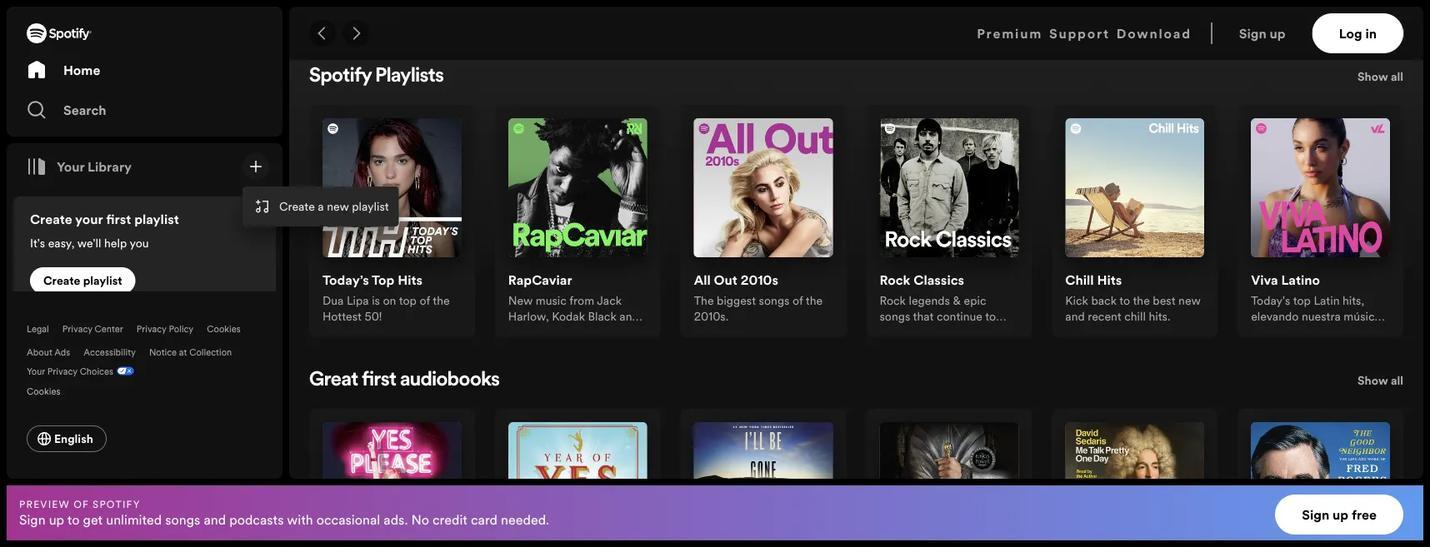 Task type: describe. For each thing, give the bounding box(es) containing it.
new
[[508, 292, 533, 308]]

sign for sign up free
[[1302, 506, 1329, 524]]

kodak
[[552, 308, 585, 324]]

chill hits link
[[1065, 271, 1122, 292]]

accessibility link
[[84, 346, 136, 358]]

songs inside all out 2010s the biggest songs of the 2010s.
[[759, 292, 790, 308]]

your for your library
[[57, 158, 84, 176]]

needed.
[[501, 511, 549, 529]]

today's
[[1251, 292, 1290, 308]]

create playlist button
[[30, 268, 136, 294]]

create your first playlist it's easy, we'll help you
[[30, 210, 179, 251]]

rock
[[880, 271, 910, 289]]

the
[[694, 292, 714, 308]]

your for your privacy choices
[[27, 365, 45, 378]]

spotify playlists link
[[309, 67, 444, 87]]

log
[[1339, 24, 1362, 43]]

chill
[[1124, 308, 1146, 324]]

dua
[[323, 292, 344, 308]]

up inside preview of spotify sign up to get unlimited songs and podcasts with occasional ads. no credit card needed.
[[49, 511, 64, 529]]

notice at collection link
[[149, 346, 232, 358]]

easy,
[[48, 235, 75, 251]]

and right mill
[[564, 324, 583, 340]]

all for spotify playlists
[[1391, 68, 1403, 84]]

becerra
[[1322, 324, 1363, 340]]

best
[[1153, 292, 1176, 308]]

privacy for privacy policy
[[136, 323, 166, 335]]

support
[[1049, 24, 1110, 43]]

0 horizontal spatial cookies link
[[27, 381, 74, 399]]

maria
[[1289, 324, 1319, 340]]

privacy policy link
[[136, 323, 194, 335]]

top
[[372, 271, 395, 289]]

english
[[54, 431, 93, 447]]

show all for spotify playlists
[[1358, 68, 1403, 84]]

spotify inside "element"
[[309, 67, 372, 87]]

audiobooks
[[400, 371, 500, 391]]

kick
[[1065, 292, 1088, 308]]

about ads
[[27, 346, 70, 358]]

get
[[83, 511, 103, 529]]

your library button
[[20, 150, 138, 183]]

a
[[318, 199, 324, 215]]

new inside create a new playlist button
[[327, 199, 349, 215]]

today's
[[323, 271, 369, 289]]

spotify image
[[27, 23, 92, 43]]

premium button
[[977, 13, 1043, 53]]

rapcaviar new music from jack harlow, kodak black and meek mill and rick ross.
[[508, 271, 639, 340]]

create playlist
[[43, 273, 122, 289]]

log in
[[1339, 24, 1377, 43]]

top bar and user menu element
[[289, 7, 1423, 60]]

sign inside preview of spotify sign up to get unlimited songs and podcasts with occasional ads. no credit card needed.
[[19, 511, 46, 529]]

show all for great first audiobooks
[[1358, 372, 1403, 388]]

back
[[1091, 292, 1117, 308]]

help
[[104, 235, 127, 251]]

main element
[[7, 7, 399, 479]]

great first audiobooks
[[309, 371, 500, 391]]

biggest
[[717, 292, 756, 308]]

create a new playlist button
[[246, 190, 396, 223]]

hottest
[[323, 308, 362, 324]]

all for great first audiobooks
[[1391, 372, 1403, 388]]

free
[[1352, 506, 1377, 524]]

podcasts
[[229, 511, 284, 529]]

0 horizontal spatial playlist
[[83, 273, 122, 289]]

nuestra
[[1302, 308, 1341, 324]]

notice
[[149, 346, 177, 358]]

with
[[287, 511, 313, 529]]

home link
[[27, 53, 263, 87]]

collection
[[189, 346, 232, 358]]

all out 2010s link
[[694, 271, 778, 292]]

rapcaviar
[[508, 271, 572, 289]]

latin
[[1314, 292, 1340, 308]]

card
[[471, 511, 498, 529]]

legal link
[[27, 323, 49, 335]]

legal
[[27, 323, 49, 335]]

2010s.
[[694, 308, 729, 324]]

to inside chill hits kick back to the best new and recent chill hits.
[[1119, 292, 1130, 308]]

elevando
[[1251, 308, 1299, 324]]

great first audiobooks element
[[309, 371, 1403, 548]]

support button
[[1049, 13, 1110, 53]]

home
[[63, 61, 100, 79]]

spotify playlists element
[[309, 67, 1403, 340]]

the inside chill hits kick back to the best new and recent chill hits.
[[1133, 292, 1150, 308]]

spotify inside preview of spotify sign up to get unlimited songs and podcasts with occasional ads. no credit card needed.
[[93, 497, 140, 511]]

1 horizontal spatial first
[[362, 371, 396, 391]]

hits,
[[1343, 292, 1364, 308]]

english button
[[27, 426, 107, 453]]

show for spotify playlists
[[1358, 68, 1388, 84]]

your library
[[57, 158, 132, 176]]

privacy center
[[62, 323, 123, 335]]

up for sign up free
[[1333, 506, 1348, 524]]

first inside create your first playlist it's easy, we'll help you
[[106, 210, 131, 228]]

download
[[1116, 24, 1191, 43]]

sign up free button
[[1275, 495, 1403, 535]]

to inside preview of spotify sign up to get unlimited songs and podcasts with occasional ads. no credit card needed.
[[67, 511, 80, 529]]

today's top hits link
[[323, 271, 423, 292]]

preview of spotify sign up to get unlimited songs and podcasts with occasional ads. no credit card needed.
[[19, 497, 549, 529]]

credit
[[432, 511, 467, 529]]

create for your
[[30, 210, 72, 228]]

viva
[[1251, 271, 1278, 289]]

meek
[[508, 324, 538, 340]]

classics
[[914, 271, 964, 289]]

search
[[63, 101, 106, 119]]

songs inside preview of spotify sign up to get unlimited songs and podcasts with occasional ads. no credit card needed.
[[165, 511, 200, 529]]

viva latino link
[[1251, 271, 1320, 292]]

sign up free
[[1302, 506, 1377, 524]]

of inside today's top hits dua lipa is on top of the hottest 50!
[[420, 292, 430, 308]]



Task type: locate. For each thing, give the bounding box(es) containing it.
1 show from the top
[[1358, 68, 1388, 84]]

sign inside 'button'
[[1302, 506, 1329, 524]]

black
[[588, 308, 617, 324]]

privacy up notice
[[136, 323, 166, 335]]

up left log
[[1270, 24, 1286, 43]]

all inside spotify playlists "element"
[[1391, 68, 1403, 84]]

go forward image
[[349, 27, 363, 40]]

accessibility
[[84, 346, 136, 358]]

ross.
[[612, 324, 639, 340]]

hits right top
[[398, 271, 423, 289]]

hits inside today's top hits dua lipa is on top of the hottest 50!
[[398, 271, 423, 289]]

1 vertical spatial show all
[[1358, 372, 1403, 388]]

create for playlist
[[43, 273, 80, 289]]

show down in
[[1358, 68, 1388, 84]]

0 vertical spatial first
[[106, 210, 131, 228]]

to left get
[[67, 511, 80, 529]]

privacy
[[62, 323, 92, 335], [136, 323, 166, 335], [47, 365, 77, 378]]

center
[[95, 323, 123, 335]]

your privacy choices button
[[27, 365, 113, 378]]

show all inside spotify playlists "element"
[[1358, 68, 1403, 84]]

1 horizontal spatial of
[[420, 292, 430, 308]]

go back image
[[316, 27, 329, 40]]

no
[[411, 511, 429, 529]]

up left the free
[[1333, 506, 1348, 524]]

cookies up collection
[[207, 323, 241, 335]]

the left best
[[1133, 292, 1150, 308]]

the inside today's top hits dua lipa is on top of the hottest 50!
[[433, 292, 450, 308]]

cover:
[[1251, 324, 1286, 340]]

all out 2010s the biggest songs of the 2010s.
[[694, 271, 823, 324]]

of inside preview of spotify sign up to get unlimited songs and podcasts with occasional ads. no credit card needed.
[[73, 497, 89, 511]]

the
[[433, 292, 450, 308], [806, 292, 823, 308], [1133, 292, 1150, 308]]

2 horizontal spatial the
[[1133, 292, 1150, 308]]

música.
[[1344, 308, 1384, 324]]

songs
[[759, 292, 790, 308], [165, 511, 200, 529]]

hits inside chill hits kick back to the best new and recent chill hits.
[[1097, 271, 1122, 289]]

0 vertical spatial spotify
[[309, 67, 372, 87]]

1 top from the left
[[399, 292, 417, 308]]

first up help
[[106, 210, 131, 228]]

new right a
[[327, 199, 349, 215]]

and inside preview of spotify sign up to get unlimited songs and podcasts with occasional ads. no credit card needed.
[[204, 511, 226, 529]]

of right preview
[[73, 497, 89, 511]]

songs right unlimited
[[165, 511, 200, 529]]

playlist inside create your first playlist it's easy, we'll help you
[[134, 210, 179, 228]]

0 horizontal spatial new
[[327, 199, 349, 215]]

1 horizontal spatial to
[[1119, 292, 1130, 308]]

jack
[[597, 292, 622, 308]]

top inside today's top hits dua lipa is on top of the hottest 50!
[[399, 292, 417, 308]]

1 vertical spatial spotify
[[93, 497, 140, 511]]

spotify down go forward image
[[309, 67, 372, 87]]

premium support download
[[977, 24, 1191, 43]]

chill hits kick back to the best new and recent chill hits.
[[1065, 271, 1201, 324]]

2 show from the top
[[1358, 372, 1388, 388]]

harlow,
[[508, 308, 549, 324]]

top inside viva latino today's top latin hits, elevando nuestra música. cover: maria becerra
[[1293, 292, 1311, 308]]

great
[[309, 371, 358, 391]]

0 horizontal spatial of
[[73, 497, 89, 511]]

in
[[1365, 24, 1377, 43]]

the right biggest
[[806, 292, 823, 308]]

occasional
[[316, 511, 380, 529]]

2 horizontal spatial of
[[793, 292, 803, 308]]

and left podcasts
[[204, 511, 226, 529]]

of right on
[[420, 292, 430, 308]]

0 horizontal spatial songs
[[165, 511, 200, 529]]

and left recent
[[1065, 308, 1085, 324]]

to right back
[[1119, 292, 1130, 308]]

2 top from the left
[[1293, 292, 1311, 308]]

the right on
[[433, 292, 450, 308]]

privacy center link
[[62, 323, 123, 335]]

of
[[420, 292, 430, 308], [793, 292, 803, 308], [73, 497, 89, 511]]

1 vertical spatial cookies
[[27, 385, 60, 398]]

1 horizontal spatial cookies link
[[207, 323, 241, 335]]

playlists
[[375, 67, 444, 87]]

recent
[[1088, 308, 1121, 324]]

1 horizontal spatial the
[[806, 292, 823, 308]]

your left library
[[57, 158, 84, 176]]

and inside chill hits kick back to the best new and recent chill hits.
[[1065, 308, 1085, 324]]

1 horizontal spatial new
[[1178, 292, 1201, 308]]

50!
[[365, 308, 382, 324]]

show inside spotify playlists "element"
[[1358, 68, 1388, 84]]

create a new playlist
[[279, 199, 389, 215]]

it's
[[30, 235, 45, 251]]

at
[[179, 346, 187, 358]]

playlist up you
[[134, 210, 179, 228]]

show all down in
[[1358, 68, 1403, 84]]

cookies link down your privacy choices button
[[27, 381, 74, 399]]

1 vertical spatial show all link
[[1358, 371, 1403, 396]]

show all link down becerra
[[1358, 371, 1403, 396]]

sign for sign up
[[1239, 24, 1267, 43]]

we'll
[[77, 235, 101, 251]]

1 show all from the top
[[1358, 68, 1403, 84]]

first
[[106, 210, 131, 228], [362, 371, 396, 391]]

0 vertical spatial show
[[1358, 68, 1388, 84]]

0 vertical spatial all
[[1391, 68, 1403, 84]]

first right great
[[362, 371, 396, 391]]

show for great first audiobooks
[[1358, 372, 1388, 388]]

playlist down help
[[83, 273, 122, 289]]

create
[[279, 199, 315, 215], [30, 210, 72, 228], [43, 273, 80, 289]]

privacy for privacy center
[[62, 323, 92, 335]]

0 horizontal spatial top
[[399, 292, 417, 308]]

top down latino
[[1293, 292, 1311, 308]]

log in button
[[1312, 13, 1403, 53]]

0 horizontal spatial up
[[49, 511, 64, 529]]

1 horizontal spatial hits
[[1097, 271, 1122, 289]]

0 horizontal spatial your
[[27, 365, 45, 378]]

0 horizontal spatial sign
[[19, 511, 46, 529]]

songs down 2010s
[[759, 292, 790, 308]]

up for sign up
[[1270, 24, 1286, 43]]

3 the from the left
[[1133, 292, 1150, 308]]

of inside all out 2010s the biggest songs of the 2010s.
[[793, 292, 803, 308]]

premium
[[977, 24, 1043, 43]]

rock classics link
[[880, 271, 964, 292]]

playlist right a
[[352, 199, 389, 215]]

0 horizontal spatial to
[[67, 511, 80, 529]]

0 horizontal spatial first
[[106, 210, 131, 228]]

download button
[[1116, 13, 1191, 53]]

new inside chill hits kick back to the best new and recent chill hits.
[[1178, 292, 1201, 308]]

viva latino today's top latin hits, elevando nuestra música. cover: maria becerra
[[1251, 271, 1384, 340]]

2 horizontal spatial sign
[[1302, 506, 1329, 524]]

up inside sign up button
[[1270, 24, 1286, 43]]

0 vertical spatial cookies link
[[207, 323, 241, 335]]

show all link for great first audiobooks
[[1358, 371, 1403, 396]]

unlimited
[[106, 511, 162, 529]]

search link
[[27, 93, 263, 127]]

2 the from the left
[[806, 292, 823, 308]]

1 vertical spatial show
[[1358, 372, 1388, 388]]

hits up back
[[1097, 271, 1122, 289]]

rick
[[586, 324, 609, 340]]

california consumer privacy act (ccpa) opt-out icon image
[[113, 365, 134, 381]]

2 horizontal spatial up
[[1333, 506, 1348, 524]]

1 horizontal spatial songs
[[759, 292, 790, 308]]

playlist for new
[[352, 199, 389, 215]]

great first audiobooks link
[[309, 371, 500, 391]]

2 all from the top
[[1391, 372, 1403, 388]]

create down 'easy,'
[[43, 273, 80, 289]]

all
[[694, 271, 711, 289]]

spotify right preview
[[93, 497, 140, 511]]

2 show all link from the top
[[1358, 371, 1403, 396]]

show down becerra
[[1358, 372, 1388, 388]]

your
[[75, 210, 103, 228]]

1 vertical spatial new
[[1178, 292, 1201, 308]]

1 show all link from the top
[[1358, 67, 1403, 92]]

0 vertical spatial songs
[[759, 292, 790, 308]]

policy
[[169, 323, 194, 335]]

preview
[[19, 497, 70, 511]]

your inside your library button
[[57, 158, 84, 176]]

new right best
[[1178, 292, 1201, 308]]

1 horizontal spatial spotify
[[309, 67, 372, 87]]

and right black
[[619, 308, 639, 324]]

2 hits from the left
[[1097, 271, 1122, 289]]

lipa
[[347, 292, 369, 308]]

show all link down in
[[1358, 67, 1403, 92]]

playlist
[[352, 199, 389, 215], [134, 210, 179, 228], [83, 273, 122, 289]]

0 vertical spatial show all link
[[1358, 67, 1403, 92]]

show all down becerra
[[1358, 372, 1403, 388]]

1 hits from the left
[[398, 271, 423, 289]]

privacy down ads
[[47, 365, 77, 378]]

1 vertical spatial to
[[67, 511, 80, 529]]

1 vertical spatial all
[[1391, 372, 1403, 388]]

sign inside button
[[1239, 24, 1267, 43]]

1 horizontal spatial playlist
[[134, 210, 179, 228]]

up left get
[[49, 511, 64, 529]]

create up 'easy,'
[[30, 210, 72, 228]]

privacy up ads
[[62, 323, 92, 335]]

up inside sign up free 'button'
[[1333, 506, 1348, 524]]

show inside great first audiobooks element
[[1358, 372, 1388, 388]]

1 vertical spatial your
[[27, 365, 45, 378]]

1 horizontal spatial your
[[57, 158, 84, 176]]

new
[[327, 199, 349, 215], [1178, 292, 1201, 308]]

1 vertical spatial songs
[[165, 511, 200, 529]]

sign
[[1239, 24, 1267, 43], [1302, 506, 1329, 524], [19, 511, 46, 529]]

show all inside great first audiobooks element
[[1358, 372, 1403, 388]]

ads.
[[384, 511, 408, 529]]

0 vertical spatial show all
[[1358, 68, 1403, 84]]

your down 'about'
[[27, 365, 45, 378]]

0 horizontal spatial the
[[433, 292, 450, 308]]

top
[[399, 292, 417, 308], [1293, 292, 1311, 308]]

the inside all out 2010s the biggest songs of the 2010s.
[[806, 292, 823, 308]]

0 vertical spatial your
[[57, 158, 84, 176]]

2 show all from the top
[[1358, 372, 1403, 388]]

sign up
[[1239, 24, 1286, 43]]

0 vertical spatial new
[[327, 199, 349, 215]]

top right on
[[399, 292, 417, 308]]

cookies down your privacy choices
[[27, 385, 60, 398]]

1 horizontal spatial cookies
[[207, 323, 241, 335]]

create left a
[[279, 199, 315, 215]]

0 horizontal spatial cookies
[[27, 385, 60, 398]]

0 horizontal spatial spotify
[[93, 497, 140, 511]]

music
[[536, 292, 567, 308]]

0 horizontal spatial hits
[[398, 271, 423, 289]]

chill
[[1065, 271, 1094, 289]]

cookies link
[[207, 323, 241, 335], [27, 381, 74, 399]]

today's top hits dua lipa is on top of the hottest 50!
[[323, 271, 450, 324]]

choices
[[80, 365, 113, 378]]

create for a
[[279, 199, 315, 215]]

2 horizontal spatial playlist
[[352, 199, 389, 215]]

playlist for first
[[134, 210, 179, 228]]

1 the from the left
[[433, 292, 450, 308]]

of right biggest
[[793, 292, 803, 308]]

create inside create your first playlist it's easy, we'll help you
[[30, 210, 72, 228]]

1 horizontal spatial up
[[1270, 24, 1286, 43]]

cookies link up collection
[[207, 323, 241, 335]]

show all link inside great first audiobooks element
[[1358, 371, 1403, 396]]

on
[[383, 292, 396, 308]]

about ads link
[[27, 346, 70, 358]]

1 all from the top
[[1391, 68, 1403, 84]]

1 vertical spatial first
[[362, 371, 396, 391]]

notice at collection
[[149, 346, 232, 358]]

show all link for spotify playlists
[[1358, 67, 1403, 92]]

latino
[[1281, 271, 1320, 289]]

spotify playlists
[[309, 67, 444, 87]]

mill
[[541, 324, 561, 340]]

0 vertical spatial cookies
[[207, 323, 241, 335]]

spotify
[[309, 67, 372, 87], [93, 497, 140, 511]]

1 horizontal spatial sign
[[1239, 24, 1267, 43]]

1 vertical spatial cookies link
[[27, 381, 74, 399]]

all inside great first audiobooks element
[[1391, 372, 1403, 388]]

0 vertical spatial to
[[1119, 292, 1130, 308]]

you
[[130, 235, 149, 251]]

1 horizontal spatial top
[[1293, 292, 1311, 308]]



Task type: vqa. For each thing, say whether or not it's contained in the screenshot.
the 800 associated with 800 Miles to Freedom The Defenders
no



